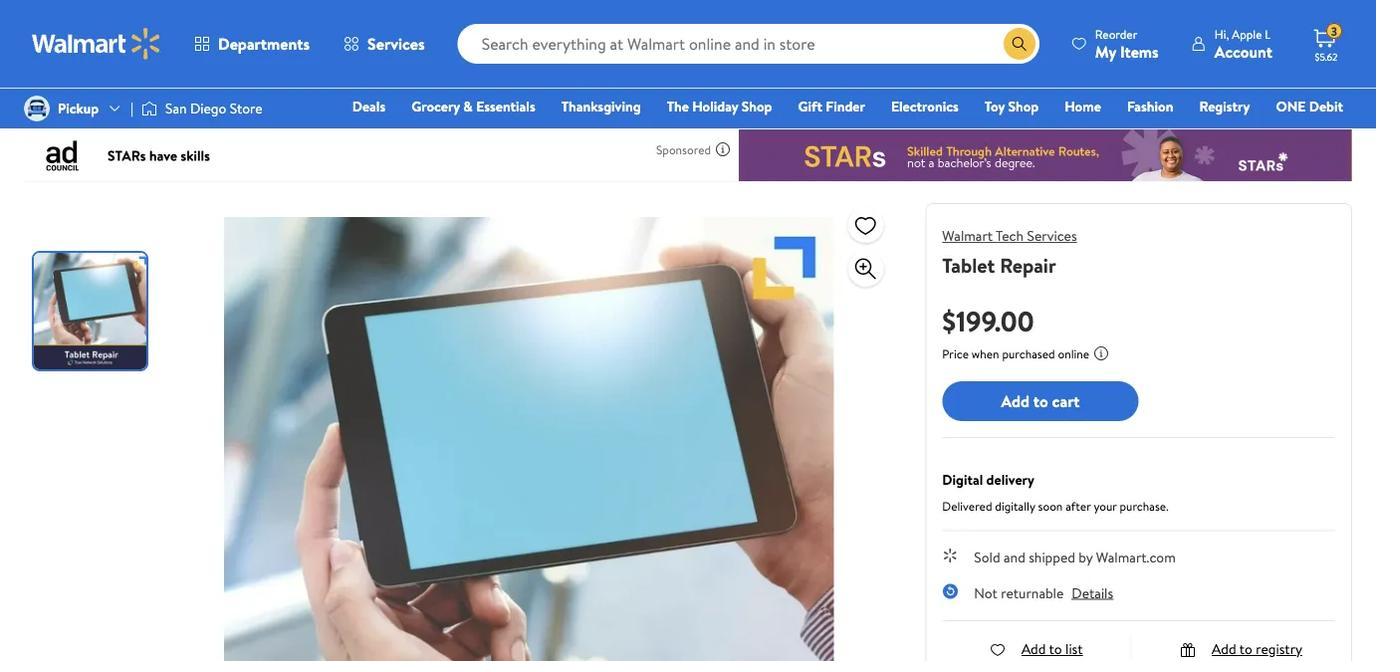 Task type: locate. For each thing, give the bounding box(es) containing it.
0 horizontal spatial to
[[1034, 390, 1049, 412]]

grocery & essentials
[[412, 97, 536, 116]]

the holiday shop
[[667, 97, 772, 116]]

tech
[[996, 226, 1024, 246]]

hi,
[[1215, 25, 1229, 42]]

add inside button
[[1001, 390, 1030, 412]]

add to registry button
[[1180, 639, 1303, 659]]

3
[[1332, 23, 1338, 40]]

pickup
[[58, 99, 99, 118]]

sold and shipped by walmart.com
[[974, 548, 1176, 567]]

1 vertical spatial services
[[1027, 226, 1077, 246]]

to inside add to cart button
[[1034, 390, 1049, 412]]

tablet repair image
[[224, 203, 834, 661]]

to left list
[[1049, 639, 1062, 659]]

one debit walmart+
[[1276, 97, 1344, 144]]

to for registry
[[1240, 639, 1253, 659]]

electronics link
[[882, 96, 968, 117]]

when
[[972, 346, 1000, 363]]

price when purchased online
[[943, 346, 1090, 363]]

toy shop
[[985, 97, 1039, 116]]

tablet repair - image 1 of 1 image
[[34, 253, 150, 370]]

add for add to list
[[1022, 639, 1046, 659]]

gift finder link
[[789, 96, 874, 117]]

debit
[[1310, 97, 1344, 116]]

registry link
[[1191, 96, 1259, 117]]

gift finder
[[798, 97, 866, 116]]

Search search field
[[458, 24, 1040, 64]]

add down price when purchased online at the right bottom of the page
[[1001, 390, 1030, 412]]

fashion
[[1128, 97, 1174, 116]]

to
[[1034, 390, 1049, 412], [1049, 639, 1062, 659], [1240, 639, 1253, 659]]

home
[[1065, 97, 1102, 116]]

walmart.com
[[1096, 548, 1176, 567]]

digitally
[[995, 498, 1036, 514]]

services inside the 'walmart tech services tablet repair'
[[1027, 226, 1077, 246]]

1 horizontal spatial shop
[[1009, 97, 1039, 116]]

search icon image
[[1012, 36, 1028, 52]]

services
[[368, 33, 425, 55], [1027, 226, 1077, 246]]

to for list
[[1049, 639, 1062, 659]]

walmart image
[[32, 28, 161, 60]]

1 horizontal spatial services
[[1027, 226, 1077, 246]]

0 horizontal spatial shop
[[742, 97, 772, 116]]

services up deals
[[368, 33, 425, 55]]

shop
[[742, 97, 772, 116], [1009, 97, 1039, 116]]

 image
[[142, 99, 157, 119]]

purchase.
[[1120, 498, 1169, 514]]

to for cart
[[1034, 390, 1049, 412]]

2 horizontal spatial to
[[1240, 639, 1253, 659]]

shop right toy
[[1009, 97, 1039, 116]]

after
[[1066, 498, 1091, 514]]

1 horizontal spatial to
[[1049, 639, 1062, 659]]

add
[[1001, 390, 1030, 412], [1022, 639, 1046, 659], [1212, 639, 1237, 659]]

add left registry
[[1212, 639, 1237, 659]]

departments button
[[177, 20, 327, 68]]

deals
[[352, 97, 386, 116]]

services up repair
[[1027, 226, 1077, 246]]

electronics
[[891, 97, 959, 116]]

walmart+
[[1284, 125, 1344, 144]]

reorder
[[1096, 25, 1138, 42]]

deals link
[[343, 96, 395, 117]]

account
[[1215, 40, 1273, 62]]

to left registry
[[1240, 639, 1253, 659]]

toy
[[985, 97, 1005, 116]]

add to cart button
[[943, 381, 1139, 421]]

walmart tech services tablet repair
[[943, 226, 1077, 279]]

hi, apple l account
[[1215, 25, 1273, 62]]

the holiday shop link
[[658, 96, 781, 117]]

add for add to registry
[[1212, 639, 1237, 659]]

&
[[464, 97, 473, 116]]

$199.00
[[943, 301, 1034, 340]]

soon
[[1038, 498, 1063, 514]]

online
[[1058, 346, 1090, 363]]

l
[[1265, 25, 1271, 42]]

thanksgiving link
[[553, 96, 650, 117]]

|
[[131, 99, 134, 118]]

1 shop from the left
[[742, 97, 772, 116]]

add left list
[[1022, 639, 1046, 659]]

shipped
[[1029, 548, 1076, 567]]

holiday
[[692, 97, 738, 116]]

shop right holiday
[[742, 97, 772, 116]]

0 vertical spatial services
[[368, 33, 425, 55]]

thanksgiving
[[561, 97, 641, 116]]

0 horizontal spatial services
[[368, 33, 425, 55]]

price
[[943, 346, 969, 363]]

registry
[[1256, 639, 1303, 659]]

to left cart
[[1034, 390, 1049, 412]]

 image
[[24, 96, 50, 122]]



Task type: vqa. For each thing, say whether or not it's contained in the screenshot.
the bottommost on
no



Task type: describe. For each thing, give the bounding box(es) containing it.
delivery
[[987, 470, 1035, 490]]

walmart+ link
[[1275, 124, 1353, 145]]

diego
[[190, 99, 226, 118]]

grocery & essentials link
[[403, 96, 545, 117]]

add for add to cart
[[1001, 390, 1030, 412]]

walmart tech services link
[[943, 226, 1077, 246]]

Walmart Site-Wide search field
[[458, 24, 1040, 64]]

digital delivery delivered digitally soon after your purchase.
[[943, 470, 1169, 514]]

add to list button
[[990, 639, 1083, 659]]

returnable
[[1001, 583, 1064, 603]]

add to registry
[[1212, 639, 1303, 659]]

digital
[[943, 470, 983, 490]]

not returnable details
[[974, 583, 1114, 603]]

and
[[1004, 548, 1026, 567]]

store
[[230, 99, 263, 118]]

essentials
[[476, 97, 536, 116]]

purchased
[[1002, 346, 1055, 363]]

by
[[1079, 548, 1093, 567]]

my
[[1096, 40, 1117, 62]]

tablet
[[943, 251, 995, 279]]

add to favorites list, tablet repair image
[[854, 213, 878, 238]]

services button
[[327, 20, 442, 68]]

ad disclaimer and feedback for skylinedisplayad image
[[715, 141, 731, 157]]

reorder my items
[[1096, 25, 1159, 62]]

home link
[[1056, 96, 1111, 117]]

departments
[[218, 33, 310, 55]]

add to list
[[1022, 639, 1083, 659]]

finder
[[826, 97, 866, 116]]

the
[[667, 97, 689, 116]]

san diego store
[[165, 99, 263, 118]]

sponsored
[[656, 141, 711, 158]]

$5.62
[[1315, 50, 1338, 63]]

your
[[1094, 498, 1117, 514]]

gift
[[798, 97, 823, 116]]

list
[[1066, 639, 1083, 659]]

delivered
[[943, 498, 993, 514]]

walmart
[[943, 226, 993, 246]]

fashion link
[[1119, 96, 1183, 117]]

cart
[[1052, 390, 1080, 412]]

items
[[1120, 40, 1159, 62]]

san
[[165, 99, 187, 118]]

services inside dropdown button
[[368, 33, 425, 55]]

repair
[[1000, 251, 1056, 279]]

2 shop from the left
[[1009, 97, 1039, 116]]

zoom image modal image
[[854, 257, 878, 281]]

registry
[[1200, 97, 1250, 116]]

apple
[[1232, 25, 1262, 42]]

one debit link
[[1267, 96, 1353, 117]]

toy shop link
[[976, 96, 1048, 117]]

sold
[[974, 548, 1001, 567]]

one
[[1276, 97, 1306, 116]]

details
[[1072, 583, 1114, 603]]

not
[[974, 583, 998, 603]]

add to cart
[[1001, 390, 1080, 412]]

legal information image
[[1094, 346, 1110, 362]]

grocery
[[412, 97, 460, 116]]

details button
[[1072, 583, 1114, 603]]



